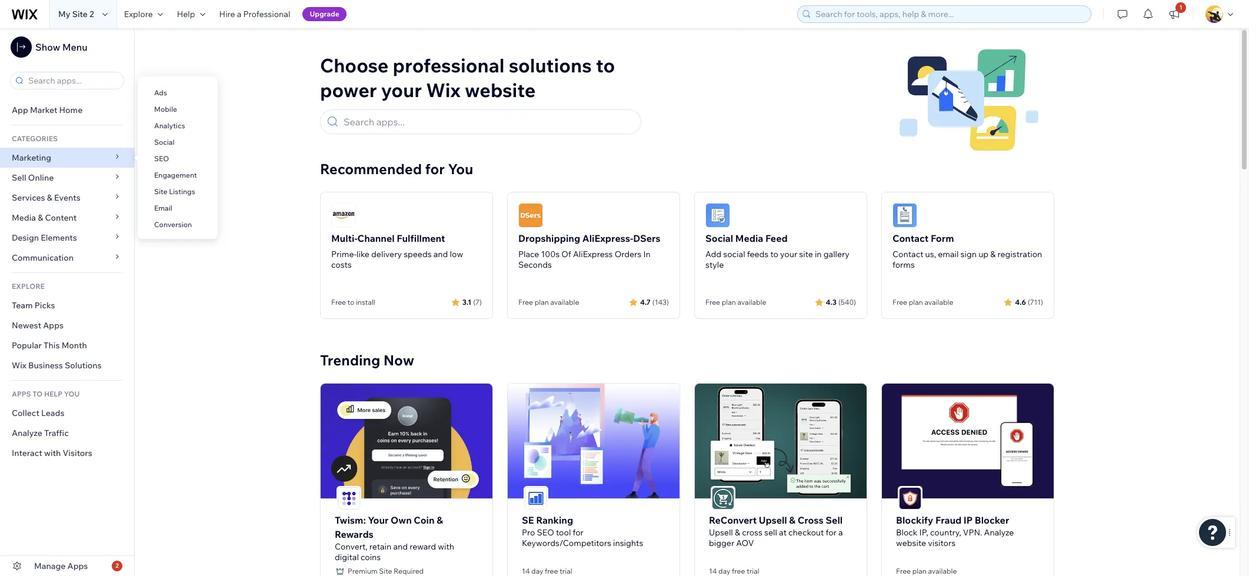 Task type: describe. For each thing, give the bounding box(es) containing it.
market
[[30, 105, 57, 115]]

retain
[[369, 541, 392, 552]]

trial for upsell
[[747, 567, 760, 575]]

picks
[[35, 300, 55, 311]]

& left "cross"
[[789, 514, 796, 526]]

(143)
[[653, 297, 669, 306]]

multi-
[[331, 232, 358, 244]]

home
[[59, 105, 83, 115]]

trending
[[320, 351, 380, 369]]

reconvert upsell & cross sell poster image
[[695, 384, 867, 498]]

reconvert upsell & cross sell icon image
[[712, 487, 734, 509]]

1 contact from the top
[[893, 232, 929, 244]]

us,
[[925, 249, 936, 260]]

free for multi-channel fulfillment
[[331, 298, 346, 307]]

with inside twism: your own coin & rewards convert, retain and reward with digital coins
[[438, 541, 454, 552]]

cross
[[742, 527, 763, 538]]

newest apps link
[[0, 315, 134, 335]]

social
[[723, 249, 745, 260]]

media & content
[[12, 212, 77, 223]]

coin
[[414, 514, 435, 526]]

wix inside choose professional solutions to power your wix website
[[426, 78, 461, 102]]

twism: your own coin & rewards icon image
[[338, 487, 360, 509]]

digital
[[335, 552, 359, 562]]

your inside social media feed add social feeds to your site in gallery style
[[780, 249, 798, 260]]

& left events
[[47, 192, 52, 203]]

hire
[[219, 9, 235, 19]]

country,
[[930, 527, 961, 538]]

add
[[706, 249, 722, 260]]

dropshipping aliexpress-dsers place 100s of aliexpress orders in seconds
[[518, 232, 661, 270]]

collect
[[12, 408, 39, 418]]

you
[[64, 390, 80, 398]]

media & content link
[[0, 208, 134, 228]]

media inside sidebar element
[[12, 212, 36, 223]]

se ranking pro seo tool for keywords/competitors insights
[[522, 514, 643, 548]]

mobile link
[[138, 99, 218, 119]]

fraud
[[936, 514, 962, 526]]

4.7 (143)
[[640, 297, 669, 306]]

social for social
[[154, 138, 175, 147]]

aliexpress
[[573, 249, 613, 260]]

aov
[[736, 538, 754, 548]]

website inside 'blockify fraud ip blocker block ip, country, vpn. analyze website visitors'
[[896, 538, 926, 548]]

analyze inside sidebar element
[[12, 428, 42, 438]]

blockify
[[896, 514, 934, 526]]

interact
[[12, 448, 42, 458]]

services
[[12, 192, 45, 203]]

sidebar element
[[0, 28, 135, 576]]

wix business solutions link
[[0, 355, 134, 375]]

vpn.
[[963, 527, 982, 538]]

prime-
[[331, 249, 357, 260]]

plan for dropshipping
[[535, 298, 549, 307]]

seo link
[[138, 149, 218, 169]]

free plan available for contact
[[893, 298, 954, 307]]

& inside 'contact form contact us, email sign up & registration forms'
[[991, 249, 996, 260]]

apps for newest apps
[[43, 320, 64, 331]]

14 for reconvert
[[709, 567, 717, 575]]

show menu
[[35, 41, 87, 53]]

site listings link
[[138, 182, 218, 202]]

leads
[[41, 408, 64, 418]]

show menu button
[[11, 36, 87, 58]]

now
[[384, 351, 414, 369]]

& inside twism: your own coin & rewards convert, retain and reward with digital coins
[[437, 514, 443, 526]]

help
[[177, 9, 195, 19]]

social media feed logo image
[[706, 203, 730, 228]]

to inside social media feed add social feeds to your site in gallery style
[[771, 249, 779, 260]]

blocker
[[975, 514, 1009, 526]]

twism: your own coin & rewards poster image
[[321, 384, 493, 498]]

social media feed add social feeds to your site in gallery style
[[706, 232, 850, 270]]

coins
[[361, 552, 381, 562]]

ads link
[[138, 83, 218, 103]]

like
[[357, 249, 370, 260]]

own
[[391, 514, 412, 526]]

site
[[799, 249, 813, 260]]

newest
[[12, 320, 41, 331]]

explore
[[124, 9, 153, 19]]

3.1 (7)
[[462, 297, 482, 306]]

costs
[[331, 260, 352, 270]]

social link
[[138, 132, 218, 152]]

free plan available for social
[[706, 298, 766, 307]]

available down visitors
[[928, 567, 957, 575]]

analytics link
[[138, 116, 218, 136]]

& left content on the left top
[[38, 212, 43, 223]]

feeds
[[747, 249, 769, 260]]

14 for se
[[522, 567, 530, 575]]

and inside multi-channel fulfillment prime-like delivery speeds and low costs
[[434, 249, 448, 260]]

communication link
[[0, 248, 134, 268]]

analyze inside 'blockify fraud ip blocker block ip, country, vpn. analyze website visitors'
[[984, 527, 1014, 538]]

available for form
[[925, 298, 954, 307]]

analyze traffic link
[[0, 423, 134, 443]]

seo inside the se ranking pro seo tool for keywords/competitors insights
[[537, 527, 554, 538]]

collect leads link
[[0, 403, 134, 423]]

up
[[979, 249, 989, 260]]

categories
[[12, 134, 58, 143]]

premium
[[348, 567, 378, 575]]

14 day free trial for se
[[522, 567, 572, 575]]

analytics
[[154, 121, 185, 130]]

(540)
[[839, 297, 856, 306]]

contact form logo image
[[893, 203, 917, 228]]

sell inside sidebar element
[[12, 172, 26, 183]]

twism:
[[335, 514, 366, 526]]

app market home
[[12, 105, 83, 115]]

popular
[[12, 340, 42, 351]]

2 contact from the top
[[893, 249, 924, 260]]

for inside reconvert upsell & cross sell upsell & cross sell at checkout for a bigger aov
[[826, 527, 837, 538]]

social for social media feed add social feeds to your site in gallery style
[[706, 232, 733, 244]]

wix inside sidebar element
[[12, 360, 26, 371]]

interact with visitors link
[[0, 443, 134, 463]]

marketing
[[12, 152, 51, 163]]

dsers
[[633, 232, 661, 244]]

for inside the se ranking pro seo tool for keywords/competitors insights
[[573, 527, 584, 538]]

1 horizontal spatial upsell
[[759, 514, 787, 526]]

0 horizontal spatial 2
[[89, 9, 94, 19]]

popular this month
[[12, 340, 87, 351]]

solutions
[[509, 54, 592, 77]]

blockify fraud ip blocker icon image
[[899, 487, 922, 509]]

apps for manage apps
[[67, 561, 88, 571]]

services & events
[[12, 192, 80, 203]]

free down block
[[896, 567, 911, 575]]

website inside choose professional solutions to power your wix website
[[465, 78, 536, 102]]

speeds
[[404, 249, 432, 260]]

collect leads
[[12, 408, 64, 418]]

0 horizontal spatial upsell
[[709, 527, 733, 538]]

checkout
[[789, 527, 824, 538]]

recommended for you
[[320, 160, 473, 178]]

keywords/competitors
[[522, 538, 611, 548]]

hire a professional
[[219, 9, 290, 19]]



Task type: locate. For each thing, give the bounding box(es) containing it.
your inside choose professional solutions to power your wix website
[[381, 78, 422, 102]]

available down us,
[[925, 298, 954, 307]]

in
[[815, 249, 822, 260]]

1 horizontal spatial a
[[839, 527, 843, 538]]

free for social media feed
[[706, 298, 720, 307]]

0 horizontal spatial trial
[[560, 567, 572, 575]]

free for reconvert
[[732, 567, 745, 575]]

1 horizontal spatial to
[[596, 54, 615, 77]]

free for contact form
[[893, 298, 907, 307]]

1 vertical spatial with
[[438, 541, 454, 552]]

delivery
[[371, 249, 402, 260]]

1 horizontal spatial apps
[[67, 561, 88, 571]]

contact left us,
[[893, 249, 924, 260]]

traffic
[[44, 428, 69, 438]]

solutions
[[65, 360, 102, 371]]

se ranking poster image
[[508, 384, 680, 498]]

upsell down reconvert
[[709, 527, 733, 538]]

1 horizontal spatial seo
[[537, 527, 554, 538]]

1 horizontal spatial website
[[896, 538, 926, 548]]

to right solutions
[[596, 54, 615, 77]]

your left site
[[780, 249, 798, 260]]

2 14 from the left
[[709, 567, 717, 575]]

content
[[45, 212, 77, 223]]

1 vertical spatial a
[[839, 527, 843, 538]]

available down feeds
[[738, 298, 766, 307]]

14 day free trial down aov
[[709, 567, 760, 575]]

conversion link
[[138, 215, 218, 235]]

1 horizontal spatial wix
[[426, 78, 461, 102]]

1 vertical spatial your
[[780, 249, 798, 260]]

0 horizontal spatial apps
[[43, 320, 64, 331]]

contact form contact us, email sign up & registration forms
[[893, 232, 1042, 270]]

free plan available down seconds
[[518, 298, 579, 307]]

plan down seconds
[[535, 298, 549, 307]]

engagement link
[[138, 165, 218, 185]]

multi-channel fulfillment prime-like delivery speeds and low costs
[[331, 232, 463, 270]]

team picks link
[[0, 295, 134, 315]]

0 vertical spatial website
[[465, 78, 536, 102]]

14 day free trial for reconvert
[[709, 567, 760, 575]]

0 vertical spatial search apps... field
[[25, 72, 120, 89]]

apps
[[12, 390, 31, 398]]

1 vertical spatial upsell
[[709, 527, 733, 538]]

1 horizontal spatial 14
[[709, 567, 717, 575]]

available down seconds
[[551, 298, 579, 307]]

1 free from the left
[[545, 567, 558, 575]]

with
[[44, 448, 61, 458], [438, 541, 454, 552]]

media
[[12, 212, 36, 223], [735, 232, 763, 244]]

trial down aov
[[747, 567, 760, 575]]

mobile
[[154, 105, 177, 114]]

media up design
[[12, 212, 36, 223]]

2 day from the left
[[719, 567, 731, 575]]

upgrade button
[[303, 7, 346, 21]]

1 trial from the left
[[560, 567, 572, 575]]

low
[[450, 249, 463, 260]]

apps up this
[[43, 320, 64, 331]]

1 horizontal spatial your
[[780, 249, 798, 260]]

free down seconds
[[518, 298, 533, 307]]

search apps... field inside sidebar element
[[25, 72, 120, 89]]

hire a professional link
[[212, 0, 297, 28]]

4.3 (540)
[[826, 297, 856, 306]]

0 vertical spatial upsell
[[759, 514, 787, 526]]

2 vertical spatial to
[[348, 298, 354, 307]]

registration
[[998, 249, 1042, 260]]

1 horizontal spatial and
[[434, 249, 448, 260]]

wix down popular
[[12, 360, 26, 371]]

1 14 day free trial from the left
[[522, 567, 572, 575]]

0 vertical spatial media
[[12, 212, 36, 223]]

& right coin
[[437, 514, 443, 526]]

day for se
[[531, 567, 543, 575]]

1 horizontal spatial 2
[[115, 562, 119, 570]]

trial down "keywords/competitors"
[[560, 567, 572, 575]]

0 horizontal spatial for
[[425, 160, 445, 178]]

sell left online
[[12, 172, 26, 183]]

1 vertical spatial 2
[[115, 562, 119, 570]]

explore
[[12, 282, 45, 291]]

plan down style
[[722, 298, 736, 307]]

social down analytics
[[154, 138, 175, 147]]

conversion
[[154, 220, 192, 229]]

0 horizontal spatial website
[[465, 78, 536, 102]]

0 horizontal spatial sell
[[12, 172, 26, 183]]

0 vertical spatial your
[[381, 78, 422, 102]]

14 down 'bigger'
[[709, 567, 717, 575]]

1 vertical spatial social
[[706, 232, 733, 244]]

site for premium
[[379, 567, 392, 575]]

site right "my"
[[72, 9, 88, 19]]

1 horizontal spatial day
[[719, 567, 731, 575]]

0 horizontal spatial with
[[44, 448, 61, 458]]

2 horizontal spatial to
[[771, 249, 779, 260]]

0 horizontal spatial analyze
[[12, 428, 42, 438]]

0 horizontal spatial media
[[12, 212, 36, 223]]

free for se
[[545, 567, 558, 575]]

site listings
[[154, 187, 195, 196]]

website down blockify
[[896, 538, 926, 548]]

1 horizontal spatial analyze
[[984, 527, 1014, 538]]

your right power
[[381, 78, 422, 102]]

services & events link
[[0, 188, 134, 208]]

1 vertical spatial media
[[735, 232, 763, 244]]

a right "hire"
[[237, 9, 242, 19]]

website
[[465, 78, 536, 102], [896, 538, 926, 548]]

recommended
[[320, 160, 422, 178]]

plan down forms
[[909, 298, 923, 307]]

1 vertical spatial website
[[896, 538, 926, 548]]

and right retain
[[393, 541, 408, 552]]

2 trial from the left
[[747, 567, 760, 575]]

newest apps
[[12, 320, 64, 331]]

free down forms
[[893, 298, 907, 307]]

2 right "my"
[[89, 9, 94, 19]]

2 free from the left
[[732, 567, 745, 575]]

0 vertical spatial contact
[[893, 232, 929, 244]]

ip,
[[920, 527, 929, 538]]

2 right manage apps
[[115, 562, 119, 570]]

menu
[[62, 41, 87, 53]]

at
[[779, 527, 787, 538]]

sell right "cross"
[[826, 514, 843, 526]]

1 horizontal spatial free
[[732, 567, 745, 575]]

0 vertical spatial analyze
[[12, 428, 42, 438]]

you
[[448, 160, 473, 178]]

plan for social
[[722, 298, 736, 307]]

free plan available down visitors
[[896, 567, 957, 575]]

day down pro
[[531, 567, 543, 575]]

0 vertical spatial 2
[[89, 9, 94, 19]]

1 vertical spatial contact
[[893, 249, 924, 260]]

trial for ranking
[[560, 567, 572, 575]]

media up feeds
[[735, 232, 763, 244]]

feed
[[766, 232, 788, 244]]

multi-channel fulfillment logo image
[[331, 203, 356, 228]]

100s
[[541, 249, 560, 260]]

to left 'install'
[[348, 298, 354, 307]]

available for aliexpress-
[[551, 298, 579, 307]]

2 horizontal spatial for
[[826, 527, 837, 538]]

0 vertical spatial wix
[[426, 78, 461, 102]]

available for media
[[738, 298, 766, 307]]

seo up engagement
[[154, 154, 169, 163]]

media inside social media feed add social feeds to your site in gallery style
[[735, 232, 763, 244]]

interact with visitors
[[12, 448, 92, 458]]

email link
[[138, 198, 218, 218]]

1 14 from the left
[[522, 567, 530, 575]]

0 horizontal spatial wix
[[12, 360, 26, 371]]

analyze up interact
[[12, 428, 42, 438]]

day for reconvert
[[719, 567, 731, 575]]

1 horizontal spatial sell
[[826, 514, 843, 526]]

site up email
[[154, 187, 167, 196]]

contact down contact form logo at right
[[893, 232, 929, 244]]

0 vertical spatial social
[[154, 138, 175, 147]]

design elements link
[[0, 228, 134, 248]]

0 vertical spatial a
[[237, 9, 242, 19]]

elements
[[41, 232, 77, 243]]

Search apps... field
[[25, 72, 120, 89], [340, 110, 636, 134]]

twism: your own coin & rewards convert, retain and reward with digital coins
[[335, 514, 454, 562]]

upgrade
[[310, 9, 339, 18]]

reward
[[410, 541, 436, 552]]

2 14 day free trial from the left
[[709, 567, 760, 575]]

0 vertical spatial to
[[596, 54, 615, 77]]

1 vertical spatial site
[[154, 187, 167, 196]]

listings
[[169, 187, 195, 196]]

0 horizontal spatial social
[[154, 138, 175, 147]]

ip
[[964, 514, 973, 526]]

to inside choose professional solutions to power your wix website
[[596, 54, 615, 77]]

Search for tools, apps, help & more... field
[[812, 6, 1088, 22]]

apps
[[43, 320, 64, 331], [67, 561, 88, 571]]

1 horizontal spatial 14 day free trial
[[709, 567, 760, 575]]

0 horizontal spatial day
[[531, 567, 543, 575]]

1 vertical spatial to
[[771, 249, 779, 260]]

1 horizontal spatial media
[[735, 232, 763, 244]]

2 horizontal spatial site
[[379, 567, 392, 575]]

4.6 (711)
[[1015, 297, 1043, 306]]

free plan available down style
[[706, 298, 766, 307]]

0 horizontal spatial and
[[393, 541, 408, 552]]

1 horizontal spatial social
[[706, 232, 733, 244]]

and inside twism: your own coin & rewards convert, retain and reward with digital coins
[[393, 541, 408, 552]]

apps right manage
[[67, 561, 88, 571]]

marketing link
[[0, 148, 134, 168]]

sell inside reconvert upsell & cross sell upsell & cross sell at checkout for a bigger aov
[[826, 514, 843, 526]]

& right up
[[991, 249, 996, 260]]

and left low
[[434, 249, 448, 260]]

for right checkout
[[826, 527, 837, 538]]

ranking
[[536, 514, 573, 526]]

seconds
[[518, 260, 552, 270]]

free down aov
[[732, 567, 745, 575]]

1 vertical spatial apps
[[67, 561, 88, 571]]

site down coins
[[379, 567, 392, 575]]

a right checkout
[[839, 527, 843, 538]]

dropshipping aliexpress-dsers logo image
[[518, 203, 543, 228]]

plan down ip,
[[913, 567, 927, 575]]

free for dropshipping aliexpress-dsers
[[518, 298, 533, 307]]

0 horizontal spatial site
[[72, 9, 88, 19]]

0 horizontal spatial your
[[381, 78, 422, 102]]

free down "keywords/competitors"
[[545, 567, 558, 575]]

search apps... field down choose professional solutions to power your wix website
[[340, 110, 636, 134]]

1 button
[[1162, 0, 1188, 28]]

design elements
[[12, 232, 77, 243]]

0 vertical spatial seo
[[154, 154, 169, 163]]

orders
[[615, 249, 642, 260]]

wix down professional
[[426, 78, 461, 102]]

power
[[320, 78, 377, 102]]

trending now
[[320, 351, 414, 369]]

0 horizontal spatial to
[[348, 298, 354, 307]]

1 day from the left
[[531, 567, 543, 575]]

2 inside sidebar element
[[115, 562, 119, 570]]

site for my
[[72, 9, 88, 19]]

team picks
[[12, 300, 55, 311]]

plan
[[535, 298, 549, 307], [722, 298, 736, 307], [909, 298, 923, 307], [913, 567, 927, 575]]

apps inside newest apps link
[[43, 320, 64, 331]]

1 vertical spatial wix
[[12, 360, 26, 371]]

professional
[[243, 9, 290, 19]]

choose professional solutions to power your wix website
[[320, 54, 615, 102]]

14 day free trial down "keywords/competitors"
[[522, 567, 572, 575]]

channel
[[358, 232, 395, 244]]

free left 'install'
[[331, 298, 346, 307]]

0 horizontal spatial seo
[[154, 154, 169, 163]]

social inside social media feed add social feeds to your site in gallery style
[[706, 232, 733, 244]]

1 horizontal spatial site
[[154, 187, 167, 196]]

social up add
[[706, 232, 733, 244]]

0 horizontal spatial free
[[545, 567, 558, 575]]

free plan available for dropshipping
[[518, 298, 579, 307]]

day down 'bigger'
[[719, 567, 731, 575]]

form
[[931, 232, 954, 244]]

rewards
[[335, 528, 374, 540]]

for left you
[[425, 160, 445, 178]]

with down traffic
[[44, 448, 61, 458]]

help button
[[170, 0, 212, 28]]

premium site required
[[348, 567, 424, 575]]

analyze down blocker
[[984, 527, 1014, 538]]

free down style
[[706, 298, 720, 307]]

required
[[394, 567, 424, 575]]

manage apps
[[34, 561, 88, 571]]

0 vertical spatial apps
[[43, 320, 64, 331]]

0 vertical spatial site
[[72, 9, 88, 19]]

blockify fraud ip blocker block ip, country, vpn. analyze website visitors
[[896, 514, 1014, 548]]

1 vertical spatial seo
[[537, 527, 554, 538]]

1 vertical spatial analyze
[[984, 527, 1014, 538]]

wix business solutions
[[12, 360, 102, 371]]

& down reconvert
[[735, 527, 740, 538]]

in
[[643, 249, 651, 260]]

trial
[[560, 567, 572, 575], [747, 567, 760, 575]]

0 horizontal spatial search apps... field
[[25, 72, 120, 89]]

free plan available
[[518, 298, 579, 307], [706, 298, 766, 307], [893, 298, 954, 307], [896, 567, 957, 575]]

sell
[[764, 527, 777, 538]]

1 vertical spatial and
[[393, 541, 408, 552]]

visitors
[[63, 448, 92, 458]]

website down solutions
[[465, 78, 536, 102]]

blockify fraud ip blocker poster image
[[882, 384, 1054, 498]]

1 horizontal spatial trial
[[747, 567, 760, 575]]

seo down ranking
[[537, 527, 554, 538]]

to down 'feed'
[[771, 249, 779, 260]]

month
[[62, 340, 87, 351]]

1 vertical spatial sell
[[826, 514, 843, 526]]

0 vertical spatial with
[[44, 448, 61, 458]]

plan for contact
[[909, 298, 923, 307]]

1 horizontal spatial for
[[573, 527, 584, 538]]

place
[[518, 249, 539, 260]]

with right the "reward"
[[438, 541, 454, 552]]

communication
[[12, 252, 75, 263]]

0 horizontal spatial 14 day free trial
[[522, 567, 572, 575]]

upsell up sell
[[759, 514, 787, 526]]

0 vertical spatial sell
[[12, 172, 26, 183]]

for right tool
[[573, 527, 584, 538]]

0 horizontal spatial a
[[237, 9, 242, 19]]

with inside sidebar element
[[44, 448, 61, 458]]

install
[[356, 298, 375, 307]]

a
[[237, 9, 242, 19], [839, 527, 843, 538]]

2 vertical spatial site
[[379, 567, 392, 575]]

show
[[35, 41, 60, 53]]

free plan available down forms
[[893, 298, 954, 307]]

1 horizontal spatial search apps... field
[[340, 110, 636, 134]]

1 horizontal spatial with
[[438, 541, 454, 552]]

a inside reconvert upsell & cross sell upsell & cross sell at checkout for a bigger aov
[[839, 527, 843, 538]]

14 down pro
[[522, 567, 530, 575]]

(711)
[[1028, 297, 1043, 306]]

0 vertical spatial and
[[434, 249, 448, 260]]

free to install
[[331, 298, 375, 307]]

1 vertical spatial search apps... field
[[340, 110, 636, 134]]

search apps... field up home at top left
[[25, 72, 120, 89]]

0 horizontal spatial 14
[[522, 567, 530, 575]]

se ranking icon image
[[525, 487, 547, 509]]



Task type: vqa. For each thing, say whether or not it's contained in the screenshot.
webhook
no



